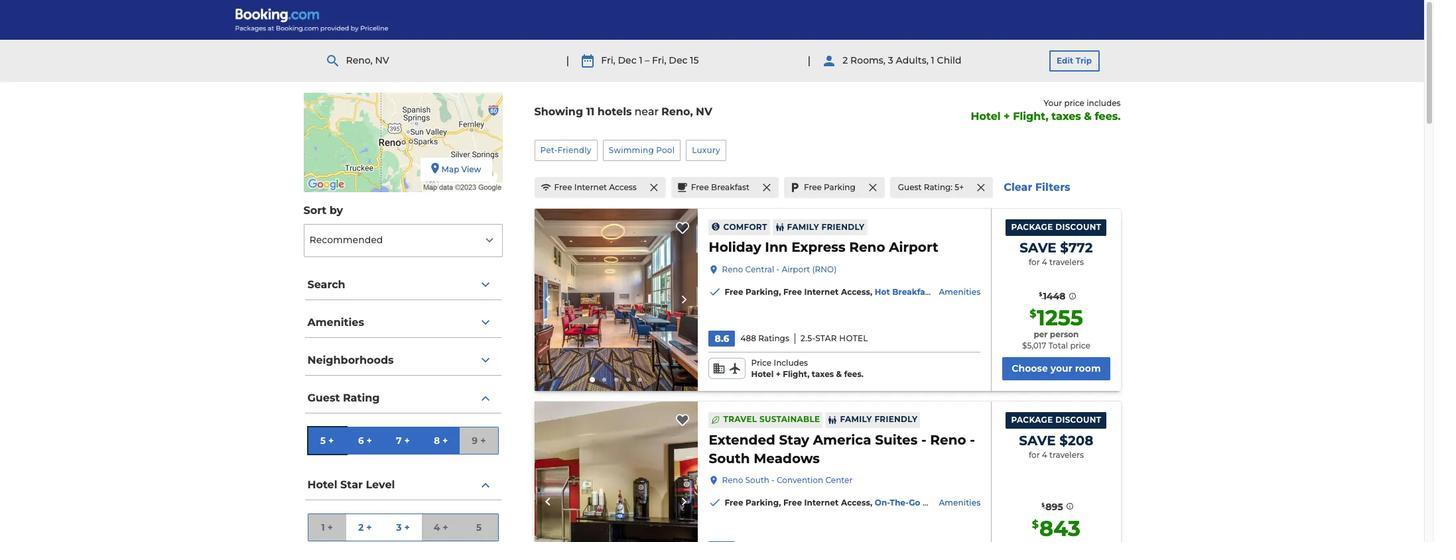 Task type: locate. For each thing, give the bounding box(es) containing it.
fees. down the includes
[[1095, 110, 1121, 123]]

access down swimming
[[609, 183, 637, 193]]

reno up hot
[[850, 240, 886, 256]]

star
[[816, 334, 837, 344], [340, 479, 363, 492]]

1 vertical spatial discount
[[1056, 415, 1102, 425]]

access left hot
[[841, 287, 871, 297]]

reno right suites
[[931, 433, 967, 448]]

9 +
[[472, 435, 486, 447]]

price down person
[[1071, 341, 1091, 351]]

nv
[[375, 55, 389, 66], [696, 106, 713, 118]]

price right your
[[1065, 98, 1085, 108]]

package discount up the "save $208"
[[1012, 415, 1102, 425]]

0 vertical spatial family friendly
[[787, 222, 865, 232]]

1 inside 1 + button
[[321, 522, 325, 534]]

0 vertical spatial guest
[[898, 183, 922, 193]]

access for holiday
[[841, 287, 871, 297]]

2 parking, from the top
[[746, 498, 781, 508]]

0 horizontal spatial star
[[340, 479, 363, 492]]

1 vertical spatial fees.
[[845, 370, 864, 380]]

0 vertical spatial flight,
[[1013, 110, 1049, 123]]

2 vertical spatial access
[[841, 498, 871, 508]]

map view
[[442, 165, 481, 175]]

free parking, free internet access , on-the-go breakfast included
[[725, 498, 1003, 508]]

go to image #1 image
[[590, 377, 595, 383]]

1 discount from the top
[[1056, 222, 1102, 232]]

2 for 2 +
[[358, 522, 364, 534]]

guest left rating:
[[898, 183, 922, 193]]

stay
[[779, 433, 810, 448]]

total
[[1049, 341, 1069, 351]]

1 vertical spatial for
[[1029, 450, 1040, 460]]

suites
[[875, 433, 918, 448]]

flight, down 'includes'
[[783, 370, 810, 380]]

1 vertical spatial for 4 travelers
[[1029, 450, 1084, 460]]

+ inside "button"
[[443, 522, 448, 534]]

friendly up holiday inn express reno airport
[[822, 222, 865, 232]]

recommended button
[[304, 224, 503, 257]]

1 vertical spatial ,
[[871, 498, 873, 508]]

4 + button
[[422, 515, 460, 541]]

5 left "6"
[[320, 435, 326, 447]]

1 vertical spatial breakfast image
[[535, 402, 698, 543]]

1 vertical spatial breakfast
[[893, 287, 933, 297]]

south down "extended"
[[709, 451, 750, 467]]

internet
[[574, 183, 607, 193], [805, 287, 839, 297], [805, 498, 839, 508]]

1 package discount from the top
[[1012, 222, 1102, 232]]

1 photo carousel region from the top
[[535, 209, 698, 391]]

2 package from the top
[[1012, 415, 1053, 425]]

1 vertical spatial parking,
[[746, 498, 781, 508]]

1 fri, from the left
[[601, 55, 616, 66]]

3 left adults,
[[888, 55, 894, 66]]

1 vertical spatial friendly
[[822, 222, 865, 232]]

0 vertical spatial parking,
[[746, 287, 781, 297]]

1 horizontal spatial family
[[840, 415, 872, 425]]

$
[[1039, 291, 1043, 298], [1030, 308, 1037, 321], [1042, 502, 1045, 509], [1032, 519, 1039, 531]]

hotel inside price includes hotel + flight, taxes & fees.
[[752, 370, 774, 380]]

1 vertical spatial 3
[[396, 522, 402, 534]]

1 horizontal spatial fees.
[[1095, 110, 1121, 123]]

travel sustainable
[[724, 415, 821, 425]]

flight, down your
[[1013, 110, 1049, 123]]

includes
[[774, 358, 808, 368]]

1 vertical spatial &
[[837, 370, 842, 380]]

go
[[909, 498, 921, 508]]

+ inside "button"
[[405, 435, 410, 447]]

breakfast right hot
[[893, 287, 933, 297]]

fees. inside 'your price includes hotel + flight, taxes & fees.'
[[1095, 110, 1121, 123]]

& down the includes
[[1085, 110, 1092, 123]]

guest rating
[[308, 392, 380, 405]]

0 vertical spatial taxes
[[1052, 110, 1082, 123]]

guest for guest rating
[[308, 392, 340, 405]]

5 right 4 +
[[476, 522, 482, 534]]

reno inside holiday inn express reno airport 'element'
[[850, 240, 886, 256]]

1 horizontal spatial friendly
[[822, 222, 865, 232]]

1 horizontal spatial fri,
[[652, 55, 667, 66]]

1 horizontal spatial guest
[[898, 183, 922, 193]]

breakfast right "go"
[[923, 498, 964, 508]]

swimming pool
[[609, 145, 675, 155]]

1 vertical spatial internet
[[805, 287, 839, 297]]

1 breakfast image from the top
[[535, 209, 698, 391]]

0 vertical spatial airport
[[889, 240, 939, 256]]

included
[[936, 287, 973, 297], [966, 498, 1003, 508]]

taxes down 2.5-star hotel
[[812, 370, 834, 380]]

1 horizontal spatial 1
[[639, 55, 643, 66]]

1 left child
[[931, 55, 935, 66]]

0 vertical spatial 5
[[320, 435, 326, 447]]

4 inside "button"
[[434, 522, 440, 534]]

internet for extended
[[805, 498, 839, 508]]

parking, down the reno south - convention center on the bottom of the page
[[746, 498, 781, 508]]

1 travelers from the top
[[1050, 257, 1084, 267]]

$5,017
[[1023, 341, 1047, 351]]

4 down the "save $208"
[[1042, 450, 1048, 460]]

1 vertical spatial save
[[1019, 433, 1056, 449]]

discount up $208
[[1056, 415, 1102, 425]]

price inside 'your price includes hotel + flight, taxes & fees.'
[[1065, 98, 1085, 108]]

1 vertical spatial airport
[[782, 265, 810, 275]]

holiday inn express reno airport element
[[709, 238, 939, 257]]

0 horizontal spatial 3
[[396, 522, 402, 534]]

0 horizontal spatial fri,
[[601, 55, 616, 66]]

parking, down central
[[746, 287, 781, 297]]

guest inside dropdown button
[[308, 392, 340, 405]]

pet-
[[540, 145, 558, 155]]

488 ratings
[[741, 334, 790, 344]]

$ left 843
[[1032, 519, 1039, 531]]

for 4 travelers down the "save $208"
[[1029, 450, 1084, 460]]

0 vertical spatial for
[[1029, 257, 1040, 267]]

| left rooms,
[[808, 54, 811, 67]]

1 vertical spatial package discount
[[1012, 415, 1102, 425]]

free breakfast button
[[671, 177, 779, 199]]

+ inside 'your price includes hotel + flight, taxes & fees.'
[[1004, 110, 1010, 123]]

reno,
[[346, 55, 373, 66], [662, 106, 693, 118]]

2 | from the left
[[808, 54, 811, 67]]

1 horizontal spatial flight,
[[1013, 110, 1049, 123]]

1 parking, from the top
[[746, 287, 781, 297]]

star up price includes hotel + flight, taxes & fees.
[[816, 334, 837, 344]]

1 left –
[[639, 55, 643, 66]]

go to image #5 image
[[638, 378, 642, 382]]

breakfast image
[[535, 209, 698, 391], [535, 402, 698, 543]]

0 vertical spatial 4
[[1042, 257, 1048, 267]]

0 vertical spatial ,
[[871, 287, 873, 297]]

0 vertical spatial fees.
[[1095, 110, 1121, 123]]

holiday
[[709, 240, 762, 256]]

internet down pet-friendly
[[574, 183, 607, 193]]

south down meadows
[[746, 476, 770, 486]]

access for extended
[[841, 498, 871, 508]]

2 travelers from the top
[[1050, 450, 1084, 460]]

1255
[[1037, 305, 1083, 331]]

1 vertical spatial family friendly
[[840, 415, 918, 425]]

package up the "save $208"
[[1012, 415, 1053, 425]]

1 vertical spatial travelers
[[1050, 450, 1084, 460]]

0 horizontal spatial taxes
[[812, 370, 834, 380]]

2 left rooms,
[[843, 55, 848, 66]]

package discount for 1255
[[1012, 222, 1102, 232]]

clear
[[1004, 181, 1033, 194]]

0 vertical spatial amenities
[[939, 287, 981, 297]]

internet down center
[[805, 498, 839, 508]]

0 vertical spatial 2
[[843, 55, 848, 66]]

3 inside button
[[396, 522, 402, 534]]

2 vertical spatial friendly
[[875, 415, 918, 425]]

meadows
[[754, 451, 820, 467]]

for 4 travelers down save $772
[[1029, 257, 1084, 267]]

1
[[639, 55, 643, 66], [931, 55, 935, 66], [321, 522, 325, 534]]

pet-friendly
[[540, 145, 592, 155]]

|
[[566, 54, 570, 67], [808, 54, 811, 67]]

guest left rating
[[308, 392, 340, 405]]

for 4 travelers for 1255
[[1029, 257, 1084, 267]]

15
[[690, 55, 699, 66]]

for down save $772
[[1029, 257, 1040, 267]]

america
[[813, 433, 872, 448]]

center
[[826, 476, 853, 486]]

1 vertical spatial guest
[[308, 392, 340, 405]]

1 horizontal spatial reno,
[[662, 106, 693, 118]]

guest for guest rating: 5+
[[898, 183, 922, 193]]

star left level at the left of page
[[340, 479, 363, 492]]

, left the on- in the bottom right of the page
[[871, 498, 873, 508]]

1 package from the top
[[1012, 222, 1053, 232]]

breakfast up "comfort" on the right top
[[711, 183, 750, 193]]

clear filters
[[1004, 181, 1071, 194]]

map
[[442, 165, 459, 175]]

2 , from the top
[[871, 498, 873, 508]]

1 for from the top
[[1029, 257, 1040, 267]]

flight, inside 'your price includes hotel + flight, taxes & fees.'
[[1013, 110, 1049, 123]]

2 inside button
[[358, 522, 364, 534]]

for 4 travelers for 843
[[1029, 450, 1084, 460]]

guest inside button
[[898, 183, 922, 193]]

, left hot
[[871, 287, 873, 297]]

$ left 895
[[1042, 502, 1045, 509]]

2 for 4 travelers from the top
[[1029, 450, 1084, 460]]

fri, right –
[[652, 55, 667, 66]]

4 down save $772
[[1042, 257, 1048, 267]]

2 right 1 +
[[358, 522, 364, 534]]

friendly down showing
[[558, 145, 592, 155]]

1 horizontal spatial star
[[816, 334, 837, 344]]

neighborhoods
[[308, 354, 394, 367]]

0 vertical spatial friendly
[[558, 145, 592, 155]]

free for free parking, free internet access , on-the-go breakfast included
[[725, 498, 744, 508]]

parking,
[[746, 287, 781, 297], [746, 498, 781, 508]]

amenities inside amenities 'dropdown button'
[[308, 316, 364, 329]]

0 vertical spatial package discount
[[1012, 222, 1102, 232]]

family friendly
[[787, 222, 865, 232], [840, 415, 918, 425]]

$ for 843
[[1032, 519, 1039, 531]]

go to image #2 image
[[603, 378, 607, 382]]

save left '$772'
[[1020, 240, 1057, 256]]

0 vertical spatial included
[[936, 287, 973, 297]]

1 left 2 + on the left
[[321, 522, 325, 534]]

filters
[[1036, 181, 1071, 194]]

flight,
[[1013, 110, 1049, 123], [783, 370, 810, 380]]

1 vertical spatial star
[[340, 479, 363, 492]]

2 photo carousel region from the top
[[535, 402, 698, 543]]

0 vertical spatial discount
[[1056, 222, 1102, 232]]

reno, right the near
[[662, 106, 693, 118]]

$ for 1255
[[1030, 308, 1037, 321]]

0 vertical spatial access
[[609, 183, 637, 193]]

travelers down '$772'
[[1050, 257, 1084, 267]]

+ for 1 +
[[328, 522, 333, 534]]

price includes hotel + flight, taxes & fees.
[[752, 358, 864, 380]]

5 + button
[[308, 428, 346, 455]]

| for 2 rooms, 3 adults, 1 child
[[808, 54, 811, 67]]

0 horizontal spatial guest
[[308, 392, 340, 405]]

4 right 3 +
[[434, 522, 440, 534]]

8 +
[[434, 435, 448, 447]]

0 vertical spatial breakfast
[[711, 183, 750, 193]]

1 vertical spatial 5
[[476, 522, 482, 534]]

hotel star level
[[308, 479, 395, 492]]

1 for 4 travelers from the top
[[1029, 257, 1084, 267]]

3 right 2 + button
[[396, 522, 402, 534]]

5 for 5 +
[[320, 435, 326, 447]]

| up showing
[[566, 54, 570, 67]]

2.5-
[[801, 334, 816, 344]]

$ inside $ 1255 per person $5,017 total price
[[1030, 308, 1037, 321]]

internet down '(rno)'
[[805, 287, 839, 297]]

1 horizontal spatial dec
[[669, 55, 688, 66]]

& down 2.5-star hotel
[[837, 370, 842, 380]]

2 discount from the top
[[1056, 415, 1102, 425]]

0 horizontal spatial flight,
[[783, 370, 810, 380]]

+ for 9 +
[[481, 435, 486, 447]]

1 vertical spatial family
[[840, 415, 872, 425]]

taxes down your
[[1052, 110, 1082, 123]]

0 horizontal spatial fees.
[[845, 370, 864, 380]]

0 vertical spatial breakfast image
[[535, 209, 698, 391]]

fri,
[[601, 55, 616, 66], [652, 55, 667, 66]]

discount up '$772'
[[1056, 222, 1102, 232]]

1 horizontal spatial nv
[[696, 106, 713, 118]]

1 vertical spatial flight,
[[783, 370, 810, 380]]

-
[[777, 265, 780, 275], [922, 433, 927, 448], [970, 433, 975, 448], [772, 476, 775, 486]]

0 horizontal spatial friendly
[[558, 145, 592, 155]]

package for 1255
[[1012, 222, 1053, 232]]

price
[[1065, 98, 1085, 108], [1071, 341, 1091, 351]]

airport up hot
[[889, 240, 939, 256]]

1 horizontal spatial 2
[[843, 55, 848, 66]]

parking, for extended
[[746, 498, 781, 508]]

0 vertical spatial travelers
[[1050, 257, 1084, 267]]

save left $208
[[1019, 433, 1056, 449]]

1 horizontal spatial 5
[[476, 522, 482, 534]]

5 button
[[460, 515, 498, 541]]

discount for 1255
[[1056, 222, 1102, 232]]

access
[[609, 183, 637, 193], [841, 287, 871, 297], [841, 498, 871, 508]]

1 horizontal spatial 3
[[888, 55, 894, 66]]

0 vertical spatial &
[[1085, 110, 1092, 123]]

family friendly up holiday inn express reno airport
[[787, 222, 865, 232]]

family for express
[[787, 222, 819, 232]]

0 vertical spatial reno,
[[346, 55, 373, 66]]

0 vertical spatial south
[[709, 451, 750, 467]]

0 vertical spatial 3
[[888, 55, 894, 66]]

family friendly up suites
[[840, 415, 918, 425]]

rating
[[343, 392, 380, 405]]

travelers down $208
[[1050, 450, 1084, 460]]

0 vertical spatial star
[[816, 334, 837, 344]]

1 | from the left
[[566, 54, 570, 67]]

fri, left –
[[601, 55, 616, 66]]

$ inside $ 895
[[1042, 502, 1045, 509]]

star for hotel
[[340, 479, 363, 492]]

2 vertical spatial amenities
[[939, 498, 981, 508]]

guest rating: 5+ button
[[890, 177, 994, 199]]

$772
[[1061, 240, 1093, 256]]

taxes inside 'your price includes hotel + flight, taxes & fees.'
[[1052, 110, 1082, 123]]

0 horizontal spatial nv
[[375, 55, 389, 66]]

star inside hotel star level dropdown button
[[340, 479, 363, 492]]

amenities for holiday inn express reno airport
[[939, 287, 981, 297]]

choose your room
[[1012, 363, 1101, 375]]

free internet access button
[[535, 177, 666, 199]]

convention
[[777, 476, 824, 486]]

5 +
[[320, 435, 334, 447]]

1 vertical spatial taxes
[[812, 370, 834, 380]]

$ inside $ 843
[[1032, 519, 1039, 531]]

1 horizontal spatial taxes
[[1052, 110, 1082, 123]]

friendly for extended
[[875, 415, 918, 425]]

$ inside $ 1448
[[1039, 291, 1043, 298]]

dec left –
[[618, 55, 637, 66]]

2 vertical spatial internet
[[805, 498, 839, 508]]

taxes
[[1052, 110, 1082, 123], [812, 370, 834, 380]]

2 vertical spatial 4
[[434, 522, 440, 534]]

0 vertical spatial photo carousel region
[[535, 209, 698, 391]]

discount
[[1056, 222, 1102, 232], [1056, 415, 1102, 425]]

view
[[462, 165, 481, 175]]

$ for 895
[[1042, 502, 1045, 509]]

1 vertical spatial amenities
[[308, 316, 364, 329]]

amenities for extended stay america suites - reno - south meadows
[[939, 498, 981, 508]]

0 horizontal spatial 1
[[321, 522, 325, 534]]

for down the "save $208"
[[1029, 450, 1040, 460]]

0 vertical spatial internet
[[574, 183, 607, 193]]

guest
[[898, 183, 922, 193], [308, 392, 340, 405]]

0 horizontal spatial 5
[[320, 435, 326, 447]]

1 vertical spatial 2
[[358, 522, 364, 534]]

$ 843
[[1032, 516, 1081, 542]]

1 horizontal spatial airport
[[889, 240, 939, 256]]

1 horizontal spatial |
[[808, 54, 811, 67]]

&
[[1085, 110, 1092, 123], [837, 370, 842, 380]]

0 horizontal spatial &
[[837, 370, 842, 380]]

reno, down booking.com packages image
[[346, 55, 373, 66]]

friendly up suites
[[875, 415, 918, 425]]

1 vertical spatial package
[[1012, 415, 1053, 425]]

0 horizontal spatial 2
[[358, 522, 364, 534]]

$ up per
[[1030, 308, 1037, 321]]

family up express
[[787, 222, 819, 232]]

1 vertical spatial photo carousel region
[[535, 402, 698, 543]]

6 +
[[358, 435, 372, 447]]

dec left 15
[[669, 55, 688, 66]]

4 for 843
[[1042, 450, 1048, 460]]

2 package discount from the top
[[1012, 415, 1102, 425]]

fees. inside price includes hotel + flight, taxes & fees.
[[845, 370, 864, 380]]

photo carousel region
[[535, 209, 698, 391], [535, 402, 698, 543]]

sort by
[[304, 204, 343, 217]]

reno down holiday
[[722, 265, 743, 275]]

–
[[645, 55, 650, 66]]

package
[[1012, 222, 1053, 232], [1012, 415, 1053, 425]]

$ left 1448
[[1039, 291, 1043, 298]]

0 vertical spatial package
[[1012, 222, 1053, 232]]

2 for from the top
[[1029, 450, 1040, 460]]

fees.
[[1095, 110, 1121, 123], [845, 370, 864, 380]]

2 horizontal spatial friendly
[[875, 415, 918, 425]]

0 horizontal spatial family
[[787, 222, 819, 232]]

2 breakfast image from the top
[[535, 402, 698, 543]]

breakfast image for 1255
[[535, 209, 698, 391]]

taxes inside price includes hotel + flight, taxes & fees.
[[812, 370, 834, 380]]

rooms,
[[851, 55, 886, 66]]

1 , from the top
[[871, 287, 873, 297]]

family up "america" at the bottom of page
[[840, 415, 872, 425]]

access left the on- in the bottom right of the page
[[841, 498, 871, 508]]

reno inside extended stay america suites - reno - south meadows
[[931, 433, 967, 448]]

package discount up save $772
[[1012, 222, 1102, 232]]

breakfast image for 843
[[535, 402, 698, 543]]

edit trip button
[[1049, 50, 1100, 72]]

package up save $772
[[1012, 222, 1053, 232]]

, for suites
[[871, 498, 873, 508]]

0 vertical spatial family
[[787, 222, 819, 232]]

5 inside "5 +" button
[[320, 435, 326, 447]]

+
[[1004, 110, 1010, 123], [776, 370, 781, 380], [329, 435, 334, 447], [367, 435, 372, 447], [405, 435, 410, 447], [443, 435, 448, 447], [481, 435, 486, 447], [328, 522, 333, 534], [366, 522, 372, 534], [404, 522, 410, 534], [443, 522, 448, 534]]

7 + button
[[384, 428, 422, 455]]

,
[[871, 287, 873, 297], [871, 498, 873, 508]]

1 vertical spatial 4
[[1042, 450, 1048, 460]]

488
[[741, 334, 757, 344]]

1 horizontal spatial &
[[1085, 110, 1092, 123]]

for 4 travelers
[[1029, 257, 1084, 267], [1029, 450, 1084, 460]]

express
[[792, 240, 846, 256]]

holiday inn express reno airport
[[709, 240, 939, 256]]

5 inside 5 button
[[476, 522, 482, 534]]

airport left '(rno)'
[[782, 265, 810, 275]]

fees. down 2.5-star hotel
[[845, 370, 864, 380]]

price inside $ 1255 per person $5,017 total price
[[1071, 341, 1091, 351]]



Task type: vqa. For each thing, say whether or not it's contained in the screenshot.
the left 1
yes



Task type: describe. For each thing, give the bounding box(es) containing it.
discount for 843
[[1056, 415, 1102, 425]]

save for 1255
[[1020, 240, 1057, 256]]

choose your room button
[[1003, 358, 1111, 381]]

sort
[[304, 204, 327, 217]]

room
[[1075, 363, 1101, 375]]

+ for 7 +
[[405, 435, 410, 447]]

choose
[[1012, 363, 1048, 375]]

family friendly for america
[[840, 415, 918, 425]]

8
[[434, 435, 440, 447]]

showing 11 hotels near reno, nv
[[535, 106, 713, 118]]

$ 1448
[[1039, 291, 1066, 303]]

free parking, free internet access , hot breakfast included
[[725, 287, 973, 297]]

$ for 1448
[[1039, 291, 1043, 298]]

1 vertical spatial nv
[[696, 106, 713, 118]]

swimming
[[609, 145, 654, 155]]

1 vertical spatial reno,
[[662, 106, 693, 118]]

inn
[[765, 240, 788, 256]]

child
[[937, 55, 962, 66]]

hotel star level button
[[305, 471, 501, 501]]

2.5-star hotel
[[801, 334, 868, 344]]

showing
[[535, 106, 583, 118]]

booking.com packages image
[[235, 8, 389, 32]]

895
[[1046, 501, 1064, 513]]

7
[[396, 435, 402, 447]]

luxury
[[692, 145, 721, 155]]

travelers for 1255
[[1050, 257, 1084, 267]]

price
[[752, 358, 772, 368]]

$208
[[1060, 433, 1094, 449]]

reno south - convention center
[[722, 476, 853, 486]]

edit
[[1057, 56, 1074, 66]]

fri, dec 1 – fri, dec 15
[[601, 55, 699, 66]]

5+
[[955, 183, 964, 193]]

2 horizontal spatial 1
[[931, 55, 935, 66]]

package for 843
[[1012, 415, 1053, 425]]

search button
[[305, 271, 501, 301]]

guest rating: 5+
[[898, 183, 964, 193]]

8 + button
[[422, 428, 460, 455]]

go to image #4 image
[[626, 378, 630, 382]]

free breakfast
[[691, 183, 750, 193]]

$ 1255 per person $5,017 total price
[[1023, 305, 1091, 351]]

5 for 5
[[476, 522, 482, 534]]

free internet access
[[554, 183, 637, 193]]

edit trip
[[1057, 56, 1092, 66]]

hotel inside dropdown button
[[308, 479, 337, 492]]

for for 1255
[[1029, 257, 1040, 267]]

0 horizontal spatial reno,
[[346, 55, 373, 66]]

ratings
[[759, 334, 790, 344]]

& inside 'your price includes hotel + flight, taxes & fees.'
[[1085, 110, 1092, 123]]

per
[[1034, 330, 1048, 340]]

& inside price includes hotel + flight, taxes & fees.
[[837, 370, 842, 380]]

+ for 2 +
[[366, 522, 372, 534]]

internet inside button
[[574, 183, 607, 193]]

+ inside price includes hotel + flight, taxes & fees.
[[776, 370, 781, 380]]

flight, inside price includes hotel + flight, taxes & fees.
[[783, 370, 810, 380]]

+ for 5 +
[[329, 435, 334, 447]]

free for free internet access
[[554, 183, 572, 193]]

person
[[1050, 330, 1079, 340]]

free parking button
[[784, 177, 885, 199]]

family for america
[[840, 415, 872, 425]]

4 +
[[434, 522, 448, 534]]

free parking
[[804, 183, 856, 193]]

(rno)
[[813, 265, 837, 275]]

internet for holiday
[[805, 287, 839, 297]]

1 vertical spatial included
[[966, 498, 1003, 508]]

0 horizontal spatial airport
[[782, 265, 810, 275]]

save for 843
[[1019, 433, 1056, 449]]

family friendly for express
[[787, 222, 865, 232]]

1 dec from the left
[[618, 55, 637, 66]]

parking
[[824, 183, 856, 193]]

package discount for 843
[[1012, 415, 1102, 425]]

2 vertical spatial breakfast
[[923, 498, 964, 508]]

4 for 1255
[[1042, 257, 1048, 267]]

on-
[[875, 498, 890, 508]]

+ for 6 +
[[367, 435, 372, 447]]

neighborhoods button
[[305, 346, 501, 376]]

friendly for holiday
[[822, 222, 865, 232]]

guest rating button
[[305, 384, 501, 414]]

includes
[[1087, 98, 1121, 108]]

photo carousel region for 1255
[[535, 209, 698, 391]]

pool
[[656, 145, 675, 155]]

level
[[366, 479, 395, 492]]

2 rooms, 3 adults, 1 child
[[843, 55, 962, 66]]

7 +
[[396, 435, 410, 447]]

+ for 8 +
[[443, 435, 448, 447]]

9 + button
[[460, 428, 498, 455]]

1448
[[1043, 291, 1066, 303]]

recommended
[[310, 234, 383, 246]]

hotels
[[598, 106, 632, 118]]

free for free parking, free internet access , hot breakfast included
[[725, 287, 744, 297]]

rating:
[[924, 183, 953, 193]]

3 +
[[396, 522, 410, 534]]

access inside button
[[609, 183, 637, 193]]

+ for 3 +
[[404, 522, 410, 534]]

for for 843
[[1029, 450, 1040, 460]]

hotel inside 'your price includes hotel + flight, taxes & fees.'
[[971, 110, 1001, 123]]

3 + button
[[384, 515, 422, 541]]

sustainable
[[760, 415, 821, 425]]

central
[[746, 265, 775, 275]]

reno down "extended"
[[722, 476, 743, 486]]

clear filters button
[[999, 180, 1076, 201]]

+ for 4 +
[[443, 522, 448, 534]]

comfort
[[724, 222, 768, 232]]

adults,
[[896, 55, 929, 66]]

reno, nv
[[346, 55, 389, 66]]

2 dec from the left
[[669, 55, 688, 66]]

| for fri, dec 1 – fri, dec 15
[[566, 54, 570, 67]]

2 fri, from the left
[[652, 55, 667, 66]]

search
[[308, 279, 346, 291]]

6 + button
[[346, 428, 384, 455]]

near
[[635, 106, 659, 118]]

photo carousel region for 843
[[535, 402, 698, 543]]

11
[[586, 106, 595, 118]]

2 +
[[358, 522, 372, 534]]

$ 895
[[1042, 501, 1064, 513]]

star for 2.5-
[[816, 334, 837, 344]]

go to image #3 image
[[614, 378, 618, 382]]

extended stay america suites - reno - south meadows element
[[709, 431, 981, 468]]

0 vertical spatial nv
[[375, 55, 389, 66]]

parking, for holiday
[[746, 287, 781, 297]]

your price includes hotel + flight, taxes & fees.
[[971, 98, 1121, 123]]

1 + button
[[308, 515, 346, 541]]

south inside extended stay america suites - reno - south meadows
[[709, 451, 750, 467]]

free for free breakfast
[[691, 183, 709, 193]]

breakfast inside button
[[711, 183, 750, 193]]

2 + button
[[346, 515, 384, 541]]

free for free parking
[[804, 183, 822, 193]]

travel
[[724, 415, 757, 425]]

, for reno
[[871, 287, 873, 297]]

extended stay america suites - reno - south meadows
[[709, 433, 975, 467]]

6
[[358, 435, 364, 447]]

airport inside holiday inn express reno airport 'element'
[[889, 240, 939, 256]]

2 for 2 rooms, 3 adults, 1 child
[[843, 55, 848, 66]]

by
[[330, 204, 343, 217]]

1 vertical spatial south
[[746, 476, 770, 486]]

travelers for 843
[[1050, 450, 1084, 460]]



